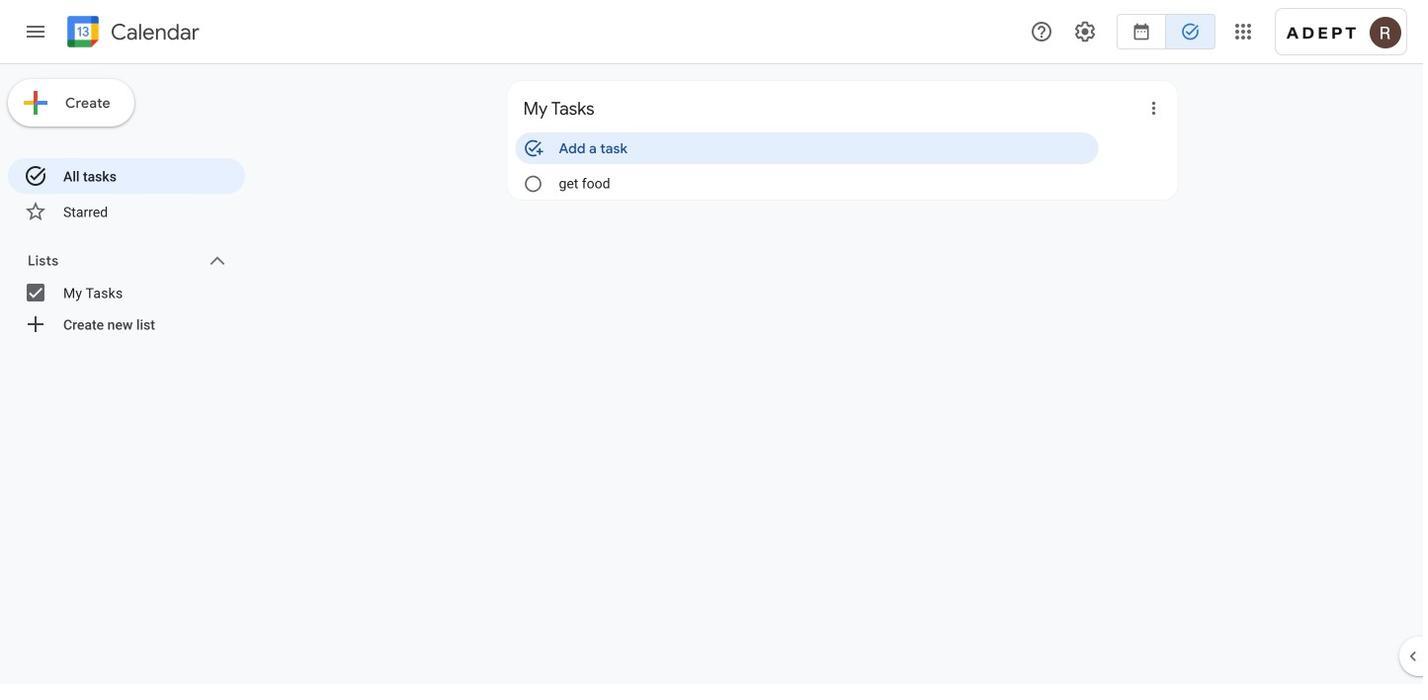 Task type: locate. For each thing, give the bounding box(es) containing it.
support menu image
[[1030, 20, 1054, 43]]

heading
[[107, 20, 200, 44]]

calendar element
[[63, 12, 200, 55]]

settings menu image
[[1074, 20, 1097, 43]]

tasks sidebar image
[[24, 20, 47, 43]]



Task type: describe. For each thing, give the bounding box(es) containing it.
heading inside the calendar element
[[107, 20, 200, 44]]



Task type: vqa. For each thing, say whether or not it's contained in the screenshot.
Calendar element
yes



